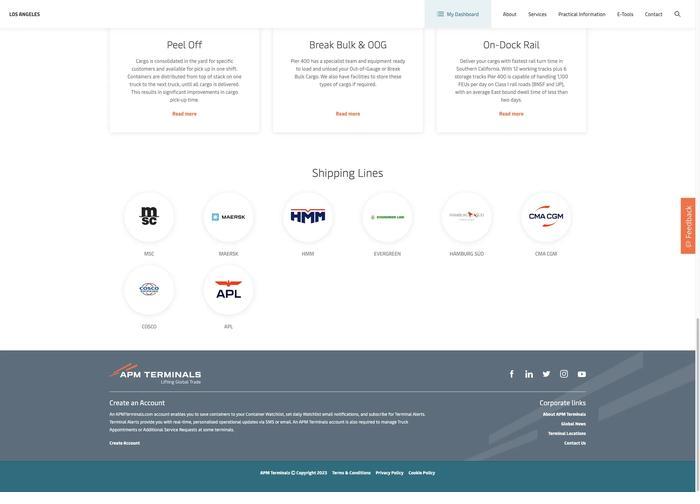 Task type: vqa. For each thing, say whether or not it's contained in the screenshot.
News
yes



Task type: describe. For each thing, give the bounding box(es) containing it.
0 horizontal spatial the
[[148, 81, 155, 87]]

sms
[[266, 419, 274, 425]]

apmt footer logo image
[[110, 363, 201, 385]]

hamburg süd
[[450, 250, 484, 257]]

pier inside pier 400 has a specialist team and equipment ready to load and unload your out-of-gauge or break bulk cargo. we also have facilities to store these types of cargo if required.
[[291, 57, 299, 64]]

cargo. we
[[305, 73, 327, 80]]

read more for off
[[172, 110, 196, 117]]

msc image
[[134, 205, 165, 228]]

policy for cookie policy
[[423, 470, 435, 476]]

bound
[[502, 88, 516, 95]]

los
[[9, 10, 18, 17]]

an apmterminals.com account enables you to save containers to your container watchlist, set daily watchlist email notifications, and subscribe for terminal alerts. terminal alerts provide you with real-time, personalised operational updates via sms or email. an apm terminals account is also required to manage truck appointments or additional service requests at some terminals.
[[110, 412, 425, 433]]

is inside deliver your cargo with fastest rail turn time in southern california. with 12 working tracks plus 6 storage tracks pier 400 is capable of handling 1,100 feus per day on class i rail roads (bnsf and up), with an average east bound dwell time of less than two days.
[[507, 73, 511, 80]]

peel
[[167, 38, 185, 51]]

2 horizontal spatial apm
[[556, 412, 566, 418]]

hamburg süd link
[[442, 193, 492, 258]]

1 vertical spatial an
[[131, 398, 138, 408]]

e-
[[617, 11, 622, 17]]

gauge
[[366, 65, 380, 72]]

about for about apm terminals
[[543, 412, 555, 418]]

day
[[479, 81, 487, 87]]

more for off
[[185, 110, 196, 117]]

hamburg sud image
[[450, 212, 484, 221]]

types
[[319, 81, 331, 87]]

specific
[[216, 57, 233, 64]]

enables
[[171, 412, 186, 418]]

400 inside pier 400 has a specialist team and equipment ready to load and unload your out-of-gauge or break bulk cargo. we also have facilities to store these types of cargo if required.
[[300, 57, 309, 64]]

your inside deliver your cargo with fastest rail turn time in southern california. with 12 working tracks plus 6 storage tracks pier 400 is capable of handling 1,100 feus per day on class i rail roads (bnsf and up), with an average east bound dwell time of less than two days.
[[476, 57, 486, 64]]

cargo
[[136, 57, 148, 64]]

to inside "cargo is consolidated in the yard for specific customers and available for pick up in one shift. containers are distributed from top of stack on one truck to the next truck, until all cargo is delivered. this results in significant improvements in cargo pick-up time."
[[142, 81, 147, 87]]

some
[[203, 427, 214, 433]]

feedback
[[683, 206, 694, 239]]

0 horizontal spatial up
[[181, 96, 186, 103]]

in down 'next'
[[157, 88, 161, 95]]

(bnsf
[[532, 81, 545, 87]]

of left less
[[542, 88, 546, 95]]

global news
[[561, 421, 586, 427]]

your inside an apmterminals.com account enables you to save containers to your container watchlist, set daily watchlist email notifications, and subscribe for terminal alerts. terminal alerts provide you with real-time, personalised operational updates via sms or email. an apm terminals account is also required to manage truck appointments or additional service requests at some terminals.
[[236, 412, 245, 418]]

tools
[[622, 11, 633, 17]]

1 vertical spatial tracks
[[472, 73, 486, 80]]

oog
[[368, 38, 387, 51]]

maersk image
[[212, 200, 246, 235]]

consolidated
[[154, 57, 183, 64]]

ⓒ
[[291, 470, 295, 476]]

is inside an apmterminals.com account enables you to save containers to your container watchlist, set daily watchlist email notifications, and subscribe for terminal alerts. terminal alerts provide you with real-time, personalised operational updates via sms or email. an apm terminals account is also required to manage truck appointments or additional service requests at some terminals.
[[346, 419, 349, 425]]

locations
[[567, 431, 586, 437]]

terminals.
[[215, 427, 234, 433]]

hmm image
[[291, 209, 325, 224]]

updates
[[242, 419, 258, 425]]

containers
[[210, 412, 230, 418]]

hmm
[[302, 250, 314, 257]]

read for break
[[336, 110, 347, 117]]

create for create account
[[110, 441, 123, 446]]

two
[[501, 96, 509, 103]]

cargo up 'improvements'
[[199, 81, 212, 87]]

create for create an account
[[110, 398, 129, 408]]

maersk
[[219, 250, 238, 257]]

peel off
[[167, 38, 202, 51]]

hmm link
[[283, 193, 333, 258]]

my
[[447, 11, 454, 17]]

3 read from the left
[[499, 110, 510, 117]]

for inside an apmterminals.com account enables you to save containers to your container watchlist, set daily watchlist email notifications, and subscribe for terminal alerts. terminal alerts provide you with real-time, personalised operational updates via sms or email. an apm terminals account is also required to manage truck appointments or additional service requests at some terminals.
[[388, 412, 394, 418]]

specialist
[[323, 57, 344, 64]]

to down the "subscribe"
[[376, 419, 380, 425]]

location
[[537, 6, 556, 12]]

contact us
[[564, 441, 586, 446]]

next
[[157, 81, 166, 87]]

than
[[557, 88, 568, 95]]

terminal locations link
[[548, 431, 586, 437]]

feedback button
[[681, 198, 696, 254]]

create inside 'login / create account' link
[[650, 6, 664, 13]]

i
[[507, 81, 509, 87]]

login / create account link
[[622, 0, 684, 18]]

6
[[563, 65, 566, 72]]

service
[[164, 427, 178, 433]]

is right 'cargo'
[[149, 57, 153, 64]]

of inside "cargo is consolidated in the yard for specific customers and available for pick up in one shift. containers are distributed from top of stack on one truck to the next truck, until all cargo is delivered. this results in significant improvements in cargo pick-up time."
[[207, 73, 212, 80]]

requests
[[179, 427, 197, 433]]

off
[[188, 38, 202, 51]]

working
[[519, 65, 537, 72]]

a
[[320, 57, 322, 64]]

all
[[193, 81, 198, 87]]

süd
[[475, 250, 484, 257]]

results
[[141, 88, 156, 95]]

0 vertical spatial account
[[154, 412, 170, 418]]

in up stack
[[211, 65, 215, 72]]

2 vertical spatial apm
[[260, 470, 270, 476]]

0 vertical spatial you
[[187, 412, 194, 418]]

cma
[[535, 250, 546, 257]]

on inside "cargo is consolidated in the yard for specific customers and available for pick up in one shift. containers are distributed from top of stack on one truck to the next truck, until all cargo is delivered. this results in significant improvements in cargo pick-up time."
[[226, 73, 232, 80]]

msc
[[144, 250, 154, 257]]

deliver
[[460, 57, 475, 64]]

contact for contact us
[[564, 441, 580, 446]]

links
[[572, 398, 586, 408]]

0 vertical spatial an
[[110, 412, 115, 418]]

privacy policy link
[[376, 470, 404, 476]]

shape link
[[508, 370, 516, 378]]

login
[[634, 6, 646, 13]]

this
[[131, 88, 140, 95]]

truck,
[[167, 81, 180, 87]]

privacy
[[376, 470, 390, 476]]

2023
[[317, 470, 327, 476]]

with inside an apmterminals.com account enables you to save containers to your container watchlist, set daily watchlist email notifications, and subscribe for terminal alerts. terminal alerts provide you with real-time, personalised operational updates via sms or email. an apm terminals account is also required to manage truck appointments or additional service requests at some terminals.
[[164, 419, 172, 425]]

1 vertical spatial for
[[186, 65, 193, 72]]

0 horizontal spatial rail
[[510, 81, 517, 87]]

1 vertical spatial account
[[140, 398, 165, 408]]

handling
[[537, 73, 556, 80]]

0 vertical spatial for
[[208, 57, 215, 64]]

read for peel
[[172, 110, 183, 117]]

instagram link
[[560, 370, 568, 378]]

dock
[[499, 38, 521, 51]]

12
[[513, 65, 518, 72]]

0 horizontal spatial &
[[345, 470, 349, 476]]

pier inside deliver your cargo with fastest rail turn time in southern california. with 12 working tracks plus 6 storage tracks pier 400 is capable of handling 1,100 feus per day on class i rail roads (bnsf and up), with an average east bound dwell time of less than two days.
[[487, 73, 496, 80]]

0 horizontal spatial you
[[156, 419, 163, 425]]

global for global news
[[561, 421, 574, 427]]

menu
[[591, 6, 604, 13]]

e-tools button
[[617, 0, 633, 28]]

to down gauge
[[370, 73, 375, 80]]

plus
[[553, 65, 562, 72]]

1 horizontal spatial rail
[[528, 57, 535, 64]]

of down working
[[531, 73, 535, 80]]

shipping
[[312, 165, 355, 180]]

customers
[[131, 65, 155, 72]]

cargo inside deliver your cargo with fastest rail turn time in southern california. with 12 working tracks plus 6 storage tracks pier 400 is capable of handling 1,100 feus per day on class i rail roads (bnsf and up), with an average east bound dwell time of less than two days.
[[487, 57, 500, 64]]

evergreen
[[374, 250, 401, 257]]

cookie
[[409, 470, 422, 476]]

my dashboard button
[[437, 0, 479, 28]]

contact for contact
[[645, 11, 663, 17]]

with
[[501, 65, 512, 72]]

watchlist,
[[266, 412, 285, 418]]

load
[[302, 65, 311, 72]]

0 vertical spatial account
[[665, 6, 684, 13]]

southern
[[456, 65, 477, 72]]

cookie policy
[[409, 470, 435, 476]]

dashboard
[[455, 11, 479, 17]]

cargo down delivered.
[[225, 88, 238, 95]]

apm inside an apmterminals.com account enables you to save containers to your container watchlist, set daily watchlist email notifications, and subscribe for terminal alerts. terminal alerts provide you with real-time, personalised operational updates via sms or email. an apm terminals account is also required to manage truck appointments or additional service requests at some terminals.
[[299, 419, 308, 425]]

2 horizontal spatial terminal
[[548, 431, 566, 437]]

0 vertical spatial one
[[216, 65, 225, 72]]



Task type: locate. For each thing, give the bounding box(es) containing it.
1 horizontal spatial read
[[336, 110, 347, 117]]

1 horizontal spatial account
[[329, 419, 345, 425]]

an up apmterminals.com
[[131, 398, 138, 408]]

an inside deliver your cargo with fastest rail turn time in southern california. with 12 working tracks plus 6 storage tracks pier 400 is capable of handling 1,100 feus per day on class i rail roads (bnsf and up), with an average east bound dwell time of less than two days.
[[466, 88, 471, 95]]

break bulk & oog
[[309, 38, 387, 51]]

0 horizontal spatial read more
[[172, 110, 196, 117]]

also inside an apmterminals.com account enables you to save containers to your container watchlist, set daily watchlist email notifications, and subscribe for terminal alerts. terminal alerts provide you with real-time, personalised operational updates via sms or email. an apm terminals account is also required to manage truck appointments or additional service requests at some terminals.
[[350, 419, 358, 425]]

the up results
[[148, 81, 155, 87]]

terminal up appointments
[[110, 419, 126, 425]]

container
[[246, 412, 265, 418]]

until
[[181, 81, 192, 87]]

1 vertical spatial up
[[181, 96, 186, 103]]

policy right cookie
[[423, 470, 435, 476]]

cargo up "california." on the right top of page
[[487, 57, 500, 64]]

terminals down watchlist
[[309, 419, 328, 425]]

0 horizontal spatial about
[[503, 11, 517, 17]]

storage
[[455, 73, 471, 80]]

1 vertical spatial account
[[329, 419, 345, 425]]

or inside pier 400 has a specialist team and equipment ready to load and unload your out-of-gauge or break bulk cargo. we also have facilities to store these types of cargo if required.
[[381, 65, 386, 72]]

have
[[339, 73, 349, 80]]

1 vertical spatial with
[[455, 88, 465, 95]]

with up with
[[501, 57, 511, 64]]

also inside pier 400 has a specialist team and equipment ready to load and unload your out-of-gauge or break bulk cargo. we also have facilities to store these types of cargo if required.
[[328, 73, 338, 80]]

0 horizontal spatial read
[[172, 110, 183, 117]]

are
[[152, 73, 159, 80]]

pier down "california." on the right top of page
[[487, 73, 496, 80]]

evergreen image
[[370, 215, 405, 219]]

2 read from the left
[[336, 110, 347, 117]]

0 horizontal spatial more
[[185, 110, 196, 117]]

and up less
[[546, 81, 554, 87]]

0 vertical spatial on
[[226, 73, 232, 80]]

of right the top
[[207, 73, 212, 80]]

an down feus
[[466, 88, 471, 95]]

policy right privacy
[[391, 470, 404, 476]]

for right yard
[[208, 57, 215, 64]]

maersk link
[[204, 193, 253, 258]]

400 up load
[[300, 57, 309, 64]]

0 horizontal spatial break
[[309, 38, 334, 51]]

you up time,
[[187, 412, 194, 418]]

2 vertical spatial or
[[138, 427, 142, 433]]

notifications,
[[334, 412, 359, 418]]

1 vertical spatial one
[[233, 73, 241, 80]]

terminals up global news
[[567, 412, 586, 418]]

apm terminals ⓒ copyright 2023
[[260, 470, 327, 476]]

your up updates
[[236, 412, 245, 418]]

about apm terminals link
[[543, 412, 586, 418]]

days.
[[510, 96, 522, 103]]

400 up class
[[497, 73, 506, 80]]

to left load
[[296, 65, 300, 72]]

apm_icons_v3_rail image
[[454, 0, 569, 25]]

improvements
[[187, 88, 219, 95]]

or up the store
[[381, 65, 386, 72]]

fill 44 link
[[543, 370, 550, 378]]

global inside global menu button
[[576, 6, 590, 13]]

1 horizontal spatial contact
[[645, 11, 663, 17]]

global
[[576, 6, 590, 13], [561, 421, 574, 427]]

1 vertical spatial terminals
[[309, 419, 328, 425]]

1 horizontal spatial break
[[387, 65, 400, 72]]

truck
[[129, 81, 141, 87]]

& left oog
[[358, 38, 365, 51]]

facebook image
[[508, 371, 516, 378]]

california.
[[478, 65, 500, 72]]

2 horizontal spatial read
[[499, 110, 510, 117]]

1 vertical spatial on
[[488, 81, 493, 87]]

3 more from the left
[[512, 110, 523, 117]]

1 horizontal spatial tracks
[[538, 65, 552, 72]]

to
[[296, 65, 300, 72], [370, 73, 375, 80], [142, 81, 147, 87], [195, 412, 199, 418], [231, 412, 235, 418], [376, 419, 380, 425]]

1 horizontal spatial up
[[204, 65, 210, 72]]

apm left ⓒ
[[260, 470, 270, 476]]

break inside pier 400 has a specialist team and equipment ready to load and unload your out-of-gauge or break bulk cargo. we also have facilities to store these types of cargo if required.
[[387, 65, 400, 72]]

0 horizontal spatial global
[[561, 421, 574, 427]]

2 vertical spatial with
[[164, 419, 172, 425]]

terminals inside an apmterminals.com account enables you to save containers to your container watchlist, set daily watchlist email notifications, and subscribe for terminal alerts. terminal alerts provide you with real-time, personalised operational updates via sms or email. an apm terminals account is also required to manage truck appointments or additional service requests at some terminals.
[[309, 419, 328, 425]]

0 vertical spatial about
[[503, 11, 517, 17]]

1 horizontal spatial read more
[[336, 110, 360, 117]]

1 horizontal spatial or
[[275, 419, 279, 425]]

switch
[[521, 6, 536, 12]]

0 horizontal spatial terminals
[[271, 470, 290, 476]]

copyright
[[296, 470, 316, 476]]

1 vertical spatial apm
[[299, 419, 308, 425]]

terminal
[[395, 412, 412, 418], [110, 419, 126, 425], [548, 431, 566, 437]]

about down corporate
[[543, 412, 555, 418]]

also down unload
[[328, 73, 338, 80]]

0 vertical spatial 400
[[300, 57, 309, 64]]

0 vertical spatial global
[[576, 6, 590, 13]]

information
[[579, 11, 606, 17]]

watchlist
[[303, 412, 321, 418]]

terminals left ⓒ
[[271, 470, 290, 476]]

1 vertical spatial also
[[350, 419, 358, 425]]

account down appointments
[[123, 441, 140, 446]]

linkedin image
[[526, 371, 533, 378]]

2 horizontal spatial your
[[476, 57, 486, 64]]

average
[[472, 88, 490, 95]]

is up i
[[507, 73, 511, 80]]

tracks up handling
[[538, 65, 552, 72]]

bulk up team
[[336, 38, 355, 51]]

create right /
[[650, 6, 664, 13]]

0 vertical spatial or
[[381, 65, 386, 72]]

about for about
[[503, 11, 517, 17]]

global news link
[[561, 421, 586, 427]]

one down shift.
[[233, 73, 241, 80]]

youtube image
[[578, 372, 586, 377]]

0 vertical spatial terminals
[[567, 412, 586, 418]]

for up from
[[186, 65, 193, 72]]

1 policy from the left
[[391, 470, 404, 476]]

out-
[[350, 65, 359, 72]]

1 horizontal spatial 400
[[497, 73, 506, 80]]

1 horizontal spatial for
[[208, 57, 215, 64]]

alerts
[[127, 419, 139, 425]]

of inside pier 400 has a specialist team and equipment ready to load and unload your out-of-gauge or break bulk cargo. we also have facilities to store these types of cargo if required.
[[333, 81, 337, 87]]

cma cgm
[[535, 250, 557, 257]]

logo 5 image
[[140, 283, 159, 295]]

terminal up truck
[[395, 412, 412, 418]]

with up service
[[164, 419, 172, 425]]

2 horizontal spatial or
[[381, 65, 386, 72]]

up left time.
[[181, 96, 186, 103]]

1 horizontal spatial the
[[189, 57, 196, 64]]

up right 'pick'
[[204, 65, 210, 72]]

0 vertical spatial the
[[189, 57, 196, 64]]

your
[[476, 57, 486, 64], [338, 65, 348, 72], [236, 412, 245, 418]]

1 read more from the left
[[172, 110, 196, 117]]

is down notifications,
[[346, 419, 349, 425]]

read more down if in the right of the page
[[336, 110, 360, 117]]

break up these
[[387, 65, 400, 72]]

400 inside deliver your cargo with fastest rail turn time in southern california. with 12 working tracks plus 6 storage tracks pier 400 is capable of handling 1,100 feus per day on class i rail roads (bnsf and up), with an average east bound dwell time of less than two days.
[[497, 73, 506, 80]]

1,100
[[557, 73, 568, 80]]

rail right i
[[510, 81, 517, 87]]

apm down corporate links
[[556, 412, 566, 418]]

0 vertical spatial create
[[650, 6, 664, 13]]

an down "daily"
[[293, 419, 298, 425]]

global menu
[[576, 6, 604, 13]]

1 horizontal spatial your
[[338, 65, 348, 72]]

class
[[495, 81, 506, 87]]

1 horizontal spatial terminal
[[395, 412, 412, 418]]

2 horizontal spatial with
[[501, 57, 511, 64]]

more down time.
[[185, 110, 196, 117]]

0 vertical spatial tracks
[[538, 65, 552, 72]]

the
[[189, 57, 196, 64], [148, 81, 155, 87]]

tracks up day
[[472, 73, 486, 80]]

apl
[[224, 323, 233, 330]]

feus
[[458, 81, 469, 87]]

1 horizontal spatial an
[[466, 88, 471, 95]]

more down if in the right of the page
[[348, 110, 360, 117]]

in down delivered.
[[220, 88, 224, 95]]

your up the have at the left top
[[338, 65, 348, 72]]

bulk inside pier 400 has a specialist team and equipment ready to load and unload your out-of-gauge or break bulk cargo. we also have facilities to store these types of cargo if required.
[[294, 73, 304, 80]]

instagram image
[[560, 371, 568, 378]]

1 horizontal spatial one
[[233, 73, 241, 80]]

3 read more from the left
[[499, 110, 523, 117]]

lines
[[358, 165, 383, 180]]

1 vertical spatial you
[[156, 419, 163, 425]]

2 vertical spatial your
[[236, 412, 245, 418]]

e-tools
[[617, 11, 633, 17]]

& right terms
[[345, 470, 349, 476]]

turn
[[537, 57, 546, 64]]

you tube link
[[578, 370, 586, 378]]

2 read more from the left
[[336, 110, 360, 117]]

in inside deliver your cargo with fastest rail turn time in southern california. with 12 working tracks plus 6 storage tracks pier 400 is capable of handling 1,100 feus per day on class i rail roads (bnsf and up), with an average east bound dwell time of less than two days.
[[559, 57, 563, 64]]

or right sms
[[275, 419, 279, 425]]

terminals
[[567, 412, 586, 418], [309, 419, 328, 425], [271, 470, 290, 476]]

policy for privacy policy
[[391, 470, 404, 476]]

with
[[501, 57, 511, 64], [455, 88, 465, 95], [164, 419, 172, 425]]

1 horizontal spatial about
[[543, 412, 555, 418]]

more down days.
[[512, 110, 523, 117]]

and inside deliver your cargo with fastest rail turn time in southern california. with 12 working tracks plus 6 storage tracks pier 400 is capable of handling 1,100 feus per day on class i rail roads (bnsf and up), with an average east bound dwell time of less than two days.
[[546, 81, 554, 87]]

and up "are"
[[156, 65, 164, 72]]

cosco
[[142, 323, 157, 330]]

corporate links
[[540, 398, 586, 408]]

switch location button
[[511, 6, 556, 12]]

2 horizontal spatial more
[[512, 110, 523, 117]]

create account
[[110, 441, 140, 446]]

0 vertical spatial break
[[309, 38, 334, 51]]

of right types
[[333, 81, 337, 87]]

or
[[381, 65, 386, 72], [275, 419, 279, 425], [138, 427, 142, 433]]

terminal down global news
[[548, 431, 566, 437]]

if
[[352, 81, 355, 87]]

significant
[[163, 88, 186, 95]]

1 vertical spatial 400
[[497, 73, 506, 80]]

your inside pier 400 has a specialist team and equipment ready to load and unload your out-of-gauge or break bulk cargo. we also have facilities to store these types of cargo if required.
[[338, 65, 348, 72]]

pier left 'has'
[[291, 57, 299, 64]]

account right contact dropdown button
[[665, 6, 684, 13]]

shift.
[[226, 65, 237, 72]]

on inside deliver your cargo with fastest rail turn time in southern california. with 12 working tracks plus 6 storage tracks pier 400 is capable of handling 1,100 feus per day on class i rail roads (bnsf and up), with an average east bound dwell time of less than two days.
[[488, 81, 493, 87]]

0 horizontal spatial account
[[154, 412, 170, 418]]

1 horizontal spatial bulk
[[336, 38, 355, 51]]

2 horizontal spatial read more
[[499, 110, 523, 117]]

create down appointments
[[110, 441, 123, 446]]

1 read from the left
[[172, 110, 183, 117]]

terms
[[332, 470, 344, 476]]

pier
[[291, 57, 299, 64], [487, 73, 496, 80]]

time up plus
[[547, 57, 557, 64]]

2 horizontal spatial for
[[388, 412, 394, 418]]

cgm
[[547, 250, 557, 257]]

and inside an apmterminals.com account enables you to save containers to your container watchlist, set daily watchlist email notifications, and subscribe for terminal alerts. terminal alerts provide you with real-time, personalised operational updates via sms or email. an apm terminals account is also required to manage truck appointments or additional service requests at some terminals.
[[361, 412, 368, 418]]

more for bulk
[[348, 110, 360, 117]]

deliver your cargo with fastest rail turn time in southern california. with 12 working tracks plus 6 storage tracks pier 400 is capable of handling 1,100 feus per day on class i rail roads (bnsf and up), with an average east bound dwell time of less than two days.
[[455, 57, 568, 103]]

on-
[[483, 38, 499, 51]]

account up provide
[[140, 398, 165, 408]]

on up delivered.
[[226, 73, 232, 80]]

at
[[198, 427, 202, 433]]

0 horizontal spatial pier
[[291, 57, 299, 64]]

1 vertical spatial the
[[148, 81, 155, 87]]

0 horizontal spatial bulk
[[294, 73, 304, 80]]

is down stack
[[213, 81, 217, 87]]

account down email
[[329, 419, 345, 425]]

stack
[[213, 73, 225, 80]]

create
[[650, 6, 664, 13], [110, 398, 129, 408], [110, 441, 123, 446]]

1 horizontal spatial also
[[350, 419, 358, 425]]

0 vertical spatial &
[[358, 38, 365, 51]]

0 horizontal spatial tracks
[[472, 73, 486, 80]]

about button
[[503, 0, 517, 28]]

on right day
[[488, 81, 493, 87]]

0 vertical spatial up
[[204, 65, 210, 72]]

and up required
[[361, 412, 368, 418]]

2 more from the left
[[348, 110, 360, 117]]

for up manage
[[388, 412, 394, 418]]

roads
[[518, 81, 530, 87]]

0 vertical spatial apm
[[556, 412, 566, 418]]

2 policy from the left
[[423, 470, 435, 476]]

about left switch
[[503, 11, 517, 17]]

1 more from the left
[[185, 110, 196, 117]]

0 horizontal spatial with
[[164, 419, 172, 425]]

pick-
[[170, 96, 181, 103]]

contact button
[[645, 0, 663, 28]]

operational
[[219, 419, 241, 425]]

1 vertical spatial an
[[293, 419, 298, 425]]

0 horizontal spatial on
[[226, 73, 232, 80]]

in up available
[[184, 57, 188, 64]]

global menu button
[[562, 0, 610, 18]]

create an account
[[110, 398, 165, 408]]

rail up working
[[528, 57, 535, 64]]

cma cgm image
[[529, 206, 563, 227]]

1 horizontal spatial an
[[293, 419, 298, 425]]

bulk down load
[[294, 73, 304, 80]]

0 vertical spatial terminal
[[395, 412, 412, 418]]

0 horizontal spatial for
[[186, 65, 193, 72]]

on
[[226, 73, 232, 80], [488, 81, 493, 87]]

apl image
[[212, 279, 246, 300]]

with down feus
[[455, 88, 465, 95]]

2 vertical spatial create
[[110, 441, 123, 446]]

to up results
[[142, 81, 147, 87]]

to up operational
[[231, 412, 235, 418]]

0 vertical spatial pier
[[291, 57, 299, 64]]

required.
[[357, 81, 376, 87]]

apm down "daily"
[[299, 419, 308, 425]]

read more for bulk
[[336, 110, 360, 117]]

0 horizontal spatial your
[[236, 412, 245, 418]]

to left the save
[[195, 412, 199, 418]]

practical information
[[559, 11, 606, 17]]

in up plus
[[559, 57, 563, 64]]

and up of- at top
[[358, 57, 366, 64]]

1 vertical spatial pier
[[487, 73, 496, 80]]

capable
[[512, 73, 529, 80]]

0 horizontal spatial terminal
[[110, 419, 126, 425]]

an up appointments
[[110, 412, 115, 418]]

tracks
[[538, 65, 552, 72], [472, 73, 486, 80]]

1 horizontal spatial policy
[[423, 470, 435, 476]]

account left the enables
[[154, 412, 170, 418]]

1 vertical spatial bulk
[[294, 73, 304, 80]]

0 horizontal spatial time
[[530, 88, 540, 95]]

global for global menu
[[576, 6, 590, 13]]

facilities
[[350, 73, 369, 80]]

about
[[503, 11, 517, 17], [543, 412, 555, 418]]

you up "additional"
[[156, 419, 163, 425]]

your up "california." on the right top of page
[[476, 57, 486, 64]]

the up 'pick'
[[189, 57, 196, 64]]

2 horizontal spatial terminals
[[567, 412, 586, 418]]

my dashboard
[[447, 11, 479, 17]]

1 vertical spatial global
[[561, 421, 574, 427]]

0 vertical spatial bulk
[[336, 38, 355, 51]]

1 vertical spatial rail
[[510, 81, 517, 87]]

cargo down the have at the left top
[[339, 81, 351, 87]]

and up cargo. we
[[313, 65, 321, 72]]

0 horizontal spatial 400
[[300, 57, 309, 64]]

read more down days.
[[499, 110, 523, 117]]

twitter image
[[543, 371, 550, 378]]

0 horizontal spatial an
[[131, 398, 138, 408]]

0 vertical spatial an
[[466, 88, 471, 95]]

or down alerts
[[138, 427, 142, 433]]

equipment
[[367, 57, 391, 64]]

break up the a on the left of the page
[[309, 38, 334, 51]]

2 vertical spatial account
[[123, 441, 140, 446]]

1 vertical spatial or
[[275, 419, 279, 425]]

0 vertical spatial time
[[547, 57, 557, 64]]

terminal locations
[[548, 431, 586, 437]]

1 horizontal spatial &
[[358, 38, 365, 51]]

read more
[[172, 110, 196, 117], [336, 110, 360, 117], [499, 110, 523, 117]]

cargo inside pier 400 has a specialist team and equipment ready to load and unload your out-of-gauge or break bulk cargo. we also have facilities to store these types of cargo if required.
[[339, 81, 351, 87]]

services
[[529, 11, 547, 17]]

also down notifications,
[[350, 419, 358, 425]]

0 horizontal spatial or
[[138, 427, 142, 433]]

2 vertical spatial terminals
[[271, 470, 290, 476]]

time down (bnsf
[[530, 88, 540, 95]]

read more down time.
[[172, 110, 196, 117]]

angeles
[[19, 10, 40, 17]]

1 vertical spatial create
[[110, 398, 129, 408]]

one up stack
[[216, 65, 225, 72]]

account
[[665, 6, 684, 13], [140, 398, 165, 408], [123, 441, 140, 446]]

1 horizontal spatial apm
[[299, 419, 308, 425]]

create up apmterminals.com
[[110, 398, 129, 408]]

and inside "cargo is consolidated in the yard for specific customers and available for pick up in one shift. containers are distributed from top of stack on one truck to the next truck, until all cargo is delivered. this results in significant improvements in cargo pick-up time."
[[156, 65, 164, 72]]

1 vertical spatial time
[[530, 88, 540, 95]]



